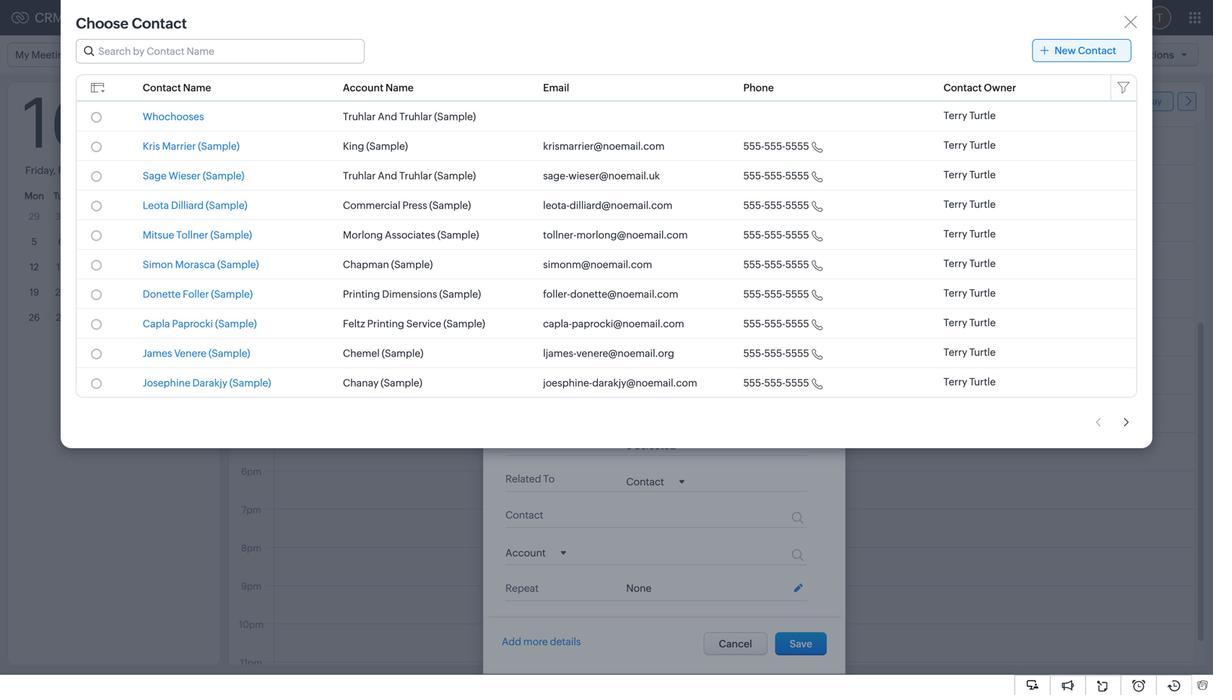 Task type: describe. For each thing, give the bounding box(es) containing it.
1 turtle from the top
[[970, 110, 996, 121]]

sage-wieser@noemail.uk
[[543, 170, 660, 182]]

phone
[[744, 82, 774, 94]]

chanay (sample)
[[343, 377, 423, 389]]

mitsue
[[143, 229, 174, 241]]

february inside 16 friday , february 2024
[[58, 165, 100, 176]]

17
[[164, 262, 172, 273]]

ljames-venere@noemail.org
[[543, 348, 675, 359]]

16,
[[342, 93, 360, 108]]

leota-
[[543, 200, 570, 211]]

2 terry turtle from the top
[[944, 139, 996, 151]]

foller-
[[543, 289, 571, 300]]

printing dimensions (sample)
[[343, 289, 481, 300]]

tue
[[53, 191, 69, 202]]

from
[[506, 329, 530, 341]]

truhlar and truhlar (sample) for whochooses
[[343, 111, 476, 122]]

6
[[58, 237, 64, 247]]

2 vertical spatial 3
[[627, 440, 633, 452]]

chapman
[[343, 259, 389, 271]]

6pm
[[241, 467, 262, 478]]

darakjy
[[193, 377, 228, 389]]

capla-paprocki@noemail.com
[[543, 318, 685, 330]]

leads
[[133, 12, 161, 23]]

turtle for wieser@noemail.uk
[[970, 169, 996, 181]]

sage-
[[543, 170, 569, 182]]

2 turtle from the top
[[970, 139, 996, 151]]

josephine
[[143, 377, 191, 389]]

31
[[83, 211, 92, 222]]

donette foller (sample) link
[[143, 289, 253, 300]]

name for account name
[[386, 82, 414, 94]]

24
[[162, 287, 173, 298]]

foller
[[183, 289, 209, 300]]

simonm@noemail.com
[[543, 259, 653, 271]]

555-555-5555 for venere@noemail.org
[[744, 348, 810, 359]]

terry turtle for morlong@noemail.com
[[944, 228, 996, 240]]

terry turtle for dilliard@noemail.com
[[944, 199, 996, 210]]

2 terry from the top
[[944, 139, 968, 151]]

2pm
[[243, 314, 263, 324]]

13
[[56, 262, 66, 273]]

5555 for morlong@noemail.com
[[786, 229, 810, 241]]

options
[[1136, 49, 1175, 61]]

terry for venere@noemail.org
[[944, 347, 968, 358]]

12pm
[[241, 237, 265, 248]]

friday,
[[240, 93, 281, 108]]

0 horizontal spatial 1
[[113, 211, 116, 222]]

account name
[[343, 82, 414, 94]]

today link
[[1125, 92, 1174, 111]]

chemel
[[343, 348, 380, 359]]

none
[[627, 583, 652, 595]]

terry for darakjy@noemail.com
[[944, 376, 968, 388]]

1 555-555-5555 from the top
[[744, 141, 810, 152]]

dimensions
[[382, 289, 437, 300]]

donette
[[143, 289, 181, 300]]

11pm
[[240, 658, 263, 669]]

10pm
[[239, 620, 264, 631]]

mitsue tollner (sample) link
[[143, 229, 252, 241]]

kris marrier (sample)
[[143, 141, 240, 152]]

email
[[543, 82, 570, 94]]

5555 for darakjy@noemail.com
[[786, 377, 810, 389]]

thu
[[106, 191, 123, 202]]

0 vertical spatial printing
[[343, 289, 380, 300]]

friday, february 16, 2024
[[240, 93, 395, 108]]

wieser@noemail.uk
[[569, 170, 660, 182]]

josephine darakjy (sample)
[[143, 377, 271, 389]]

terry for wieser@noemail.uk
[[944, 169, 968, 181]]

9
[[138, 237, 144, 247]]

555-555-5555 for donette@noemail.com
[[744, 289, 810, 300]]

1 terry turtle from the top
[[944, 110, 996, 121]]

7pm
[[242, 505, 261, 516]]

8pm
[[241, 543, 262, 554]]

today
[[1137, 96, 1163, 107]]

king
[[343, 141, 364, 152]]

home
[[81, 12, 110, 23]]

profile element
[[1140, 0, 1181, 35]]

donette foller (sample)
[[143, 289, 253, 300]]

wed
[[78, 191, 98, 202]]

calls
[[97, 49, 120, 61]]

terry for morlong@noemail.com
[[944, 228, 968, 240]]

1 terry from the top
[[944, 110, 968, 121]]

turtle for donette@noemail.com
[[970, 288, 996, 299]]

28
[[82, 312, 93, 323]]

mon
[[24, 191, 44, 202]]

capla-
[[543, 318, 572, 330]]

25
[[189, 287, 200, 298]]

capla paprocki (sample)
[[143, 318, 257, 330]]

7
[[85, 237, 90, 247]]

related
[[506, 474, 542, 485]]

5555 for paprocki@noemail.com
[[786, 318, 810, 330]]

terry for paprocki@noemail.com
[[944, 317, 968, 329]]

5 555-555-5555 from the top
[[744, 259, 810, 271]]

turtle for paprocki@noemail.com
[[970, 317, 996, 329]]

20
[[55, 287, 67, 298]]

search image
[[1031, 12, 1043, 24]]

account
[[343, 82, 384, 94]]

19
[[29, 287, 39, 298]]

home link
[[70, 0, 121, 35]]

6 terry turtle from the top
[[944, 258, 996, 269]]

contacts link
[[172, 0, 238, 35]]

Search by Contact Name text field
[[77, 40, 364, 63]]

contact for contact
[[506, 510, 544, 521]]

14
[[83, 262, 93, 273]]

5555 for wieser@noemail.uk
[[786, 170, 810, 182]]

16 for 16
[[136, 262, 146, 273]]

more
[[524, 636, 548, 648]]

555-555-5555 for dilliard@noemail.com
[[744, 200, 810, 211]]

9am
[[243, 122, 263, 133]]

marrier
[[162, 141, 196, 152]]

16 for 16 friday , february 2024
[[22, 84, 93, 163]]

fri
[[136, 191, 147, 202]]

1 horizontal spatial february
[[283, 93, 339, 108]]

my meetings and calls
[[15, 49, 120, 61]]

9pm
[[241, 582, 262, 592]]

truhlar down account name
[[399, 111, 432, 122]]

sun
[[186, 191, 203, 202]]



Task type: vqa. For each thing, say whether or not it's contained in the screenshot.


Task type: locate. For each thing, give the bounding box(es) containing it.
4 terry turtle from the top
[[944, 199, 996, 210]]

10 terry from the top
[[944, 376, 968, 388]]

1 vertical spatial 2
[[165, 312, 171, 323]]

february left '16,'
[[283, 93, 339, 108]]

terry for dilliard@noemail.com
[[944, 199, 968, 210]]

0 horizontal spatial february
[[58, 165, 100, 176]]

turtle for venere@noemail.org
[[970, 347, 996, 358]]

1 hh:mm a text field from the top
[[713, 332, 771, 344]]

4 555-555-5555 from the top
[[744, 229, 810, 241]]

23
[[136, 287, 147, 298]]

12
[[30, 262, 39, 273]]

1 horizontal spatial to
[[544, 474, 555, 485]]

2 mmm d, yyyy text field from the top
[[627, 368, 706, 380]]

paprocki@noemail.com
[[572, 318, 685, 330]]

2024 up thu
[[102, 165, 126, 176]]

terry for donette@noemail.com
[[944, 288, 968, 299]]

to down from
[[506, 365, 517, 377]]

simon morasca (sample)
[[143, 259, 259, 271]]

555-555-5555 for morlong@noemail.com
[[744, 229, 810, 241]]

3 555-555-5555 from the top
[[744, 200, 810, 211]]

16 inside 16 friday , february 2024
[[22, 84, 93, 163]]

1 name from the left
[[183, 82, 211, 94]]

3 down foller
[[192, 312, 198, 323]]

5
[[32, 237, 37, 247]]

1 vertical spatial february
[[58, 165, 100, 176]]

16 up 23
[[136, 262, 146, 273]]

name for contact name
[[183, 82, 211, 94]]

james
[[143, 348, 172, 359]]

0 horizontal spatial 2
[[139, 211, 144, 222]]

21
[[83, 287, 92, 298]]

2 horizontal spatial 3
[[627, 440, 633, 452]]

logo image
[[12, 12, 29, 23]]

3 terry from the top
[[944, 169, 968, 181]]

7 terry turtle from the top
[[944, 288, 996, 299]]

1 horizontal spatial 2
[[165, 312, 171, 323]]

7 555-555-5555 from the top
[[744, 318, 810, 330]]

1 horizontal spatial 3
[[192, 312, 198, 323]]

2024 inside 16 friday , february 2024
[[102, 165, 126, 176]]

1 vertical spatial to
[[544, 474, 555, 485]]

terry turtle for venere@noemail.org
[[944, 347, 996, 358]]

sage wieser (sample)
[[143, 170, 245, 182]]

5555 for donette@noemail.com
[[786, 289, 810, 300]]

7 5555 from the top
[[786, 318, 810, 330]]

3 5555 from the top
[[786, 200, 810, 211]]

18
[[190, 262, 199, 273]]

contact owner
[[944, 82, 1017, 94]]

contact for contact name
[[143, 82, 181, 94]]

profile image
[[1149, 6, 1172, 29]]

0 vertical spatial 3
[[165, 211, 171, 222]]

truhlar
[[343, 111, 376, 122], [399, 111, 432, 122], [343, 170, 376, 182], [399, 170, 432, 182]]

truhlar and truhlar (sample) for sage wieser (sample)
[[343, 170, 476, 182]]

terry turtle for darakjy@noemail.com
[[944, 376, 996, 388]]

turtle for morlong@noemail.com
[[970, 228, 996, 240]]

terry
[[944, 110, 968, 121], [944, 139, 968, 151], [944, 169, 968, 181], [944, 199, 968, 210], [944, 228, 968, 240], [944, 258, 968, 269], [944, 288, 968, 299], [944, 317, 968, 329], [944, 347, 968, 358], [944, 376, 968, 388]]

0 horizontal spatial add
[[502, 636, 522, 648]]

5 terry turtle from the top
[[944, 228, 996, 240]]

simon
[[143, 259, 173, 271]]

truhlar up press
[[399, 170, 432, 182]]

5 5555 from the top
[[786, 259, 810, 271]]

0 vertical spatial hh:mm a text field
[[713, 332, 771, 344]]

3
[[165, 211, 171, 222], [192, 312, 198, 323], [627, 440, 633, 452]]

information
[[566, 296, 647, 313]]

1 horizontal spatial 2024
[[362, 93, 395, 108]]

3 terry turtle from the top
[[944, 169, 996, 181]]

add right selected
[[696, 440, 714, 451]]

4 turtle from the top
[[970, 199, 996, 210]]

chemel (sample)
[[343, 348, 424, 359]]

printing
[[343, 289, 380, 300], [367, 318, 405, 330]]

8 turtle from the top
[[970, 317, 996, 329]]

1 down 23
[[139, 312, 143, 323]]

name right account
[[386, 82, 414, 94]]

29
[[29, 211, 40, 222]]

terry turtle for paprocki@noemail.com
[[944, 317, 996, 329]]

2
[[139, 211, 144, 222], [165, 312, 171, 323]]

to right the related
[[544, 474, 555, 485]]

turtle for dilliard@noemail.com
[[970, 199, 996, 210]]

1 down thu
[[113, 211, 116, 222]]

1 vertical spatial and
[[378, 170, 397, 182]]

9 turtle from the top
[[970, 347, 996, 358]]

0 vertical spatial february
[[283, 93, 339, 108]]

0 horizontal spatial 3
[[165, 211, 171, 222]]

1 5555 from the top
[[786, 141, 810, 152]]

1pm
[[244, 275, 262, 286]]

and down king (sample)
[[378, 170, 397, 182]]

2 down fri
[[139, 211, 144, 222]]

press
[[403, 200, 427, 211]]

0 horizontal spatial name
[[183, 82, 211, 94]]

hh:mm a text field for from
[[713, 332, 771, 344]]

truhlar down king
[[343, 170, 376, 182]]

contact for contact owner
[[944, 82, 982, 94]]

3 selected
[[627, 440, 676, 452]]

0 vertical spatial 2024
[[362, 93, 395, 108]]

1 vertical spatial hh:mm a text field
[[713, 368, 771, 380]]

terry turtle for wieser@noemail.uk
[[944, 169, 996, 181]]

9 terry turtle from the top
[[944, 347, 996, 358]]

9 555-555-5555 from the top
[[744, 377, 810, 389]]

5 turtle from the top
[[970, 228, 996, 240]]

1 vertical spatial 1
[[139, 312, 143, 323]]

0 vertical spatial mmm d, yyyy text field
[[627, 332, 706, 344]]

1 and from the top
[[378, 111, 397, 122]]

hh:mm a text field for to
[[713, 368, 771, 380]]

555-555-5555 for wieser@noemail.uk
[[744, 170, 810, 182]]

turtle
[[970, 110, 996, 121], [970, 139, 996, 151], [970, 169, 996, 181], [970, 199, 996, 210], [970, 228, 996, 240], [970, 258, 996, 269], [970, 288, 996, 299], [970, 317, 996, 329], [970, 347, 996, 358], [970, 376, 996, 388]]

capla
[[143, 318, 170, 330]]

16
[[22, 84, 93, 163], [136, 262, 146, 273]]

1 horizontal spatial 1
[[139, 312, 143, 323]]

mitsue tollner (sample)
[[143, 229, 252, 241]]

leads link
[[121, 0, 172, 35]]

new contact
[[1055, 45, 1117, 56]]

and for sage wieser (sample)
[[378, 170, 397, 182]]

morlong associates (sample)
[[343, 229, 479, 241]]

,
[[53, 165, 56, 176]]

3 down "sat"
[[165, 211, 171, 222]]

5555 for dilliard@noemail.com
[[786, 200, 810, 211]]

0 vertical spatial 1
[[113, 211, 116, 222]]

3 left selected
[[627, 440, 633, 452]]

0 horizontal spatial to
[[506, 365, 517, 377]]

6 turtle from the top
[[970, 258, 996, 269]]

555-555-5555 for darakjy@noemail.com
[[744, 377, 810, 389]]

2 down donette
[[165, 312, 171, 323]]

2 and from the top
[[378, 170, 397, 182]]

feltz
[[343, 318, 365, 330]]

9 terry from the top
[[944, 347, 968, 358]]

search element
[[1022, 0, 1052, 35]]

meetings
[[31, 49, 75, 61]]

6 5555 from the top
[[786, 289, 810, 300]]

participants
[[506, 437, 562, 449]]

chapman (sample)
[[343, 259, 433, 271]]

tollner
[[176, 229, 208, 241]]

truhlar and truhlar (sample)
[[343, 111, 476, 122], [343, 170, 476, 182]]

darakjy@noemail.com
[[593, 377, 698, 389]]

4 5555 from the top
[[786, 229, 810, 241]]

0 vertical spatial and
[[378, 111, 397, 122]]

add left more
[[502, 636, 522, 648]]

1 horizontal spatial 16
[[136, 262, 146, 273]]

1 truhlar and truhlar (sample) from the top
[[343, 111, 476, 122]]

meeting
[[506, 296, 563, 313]]

2 hh:mm a text field from the top
[[713, 368, 771, 380]]

1 horizontal spatial add
[[696, 440, 714, 451]]

truhlar and truhlar (sample) up commercial press (sample)
[[343, 170, 476, 182]]

None button
[[704, 633, 768, 656], [776, 633, 827, 656], [704, 633, 768, 656], [776, 633, 827, 656]]

printing up chemel (sample)
[[367, 318, 405, 330]]

and
[[77, 49, 95, 61]]

leota-dilliard@noemail.com
[[543, 200, 673, 211]]

2 555-555-5555 from the top
[[744, 170, 810, 182]]

february right ,
[[58, 165, 100, 176]]

1 vertical spatial 2024
[[102, 165, 126, 176]]

capla paprocki (sample) link
[[143, 318, 257, 330]]

11am
[[242, 199, 263, 210]]

simon morasca (sample) link
[[143, 259, 259, 271]]

add for add link
[[696, 440, 714, 451]]

crm link
[[12, 10, 64, 25]]

0 horizontal spatial 2024
[[102, 165, 126, 176]]

6 555-555-5555 from the top
[[744, 289, 810, 300]]

james venere (sample)
[[143, 348, 250, 359]]

0 vertical spatial truhlar and truhlar (sample)
[[343, 111, 476, 122]]

1 mmm d, yyyy text field from the top
[[627, 332, 706, 344]]

repeat
[[506, 583, 539, 594]]

terry turtle
[[944, 110, 996, 121], [944, 139, 996, 151], [944, 169, 996, 181], [944, 199, 996, 210], [944, 228, 996, 240], [944, 258, 996, 269], [944, 288, 996, 299], [944, 317, 996, 329], [944, 347, 996, 358], [944, 376, 996, 388]]

truhlar down '16,'
[[343, 111, 376, 122]]

1 vertical spatial truhlar and truhlar (sample)
[[343, 170, 476, 182]]

terry turtle for donette@noemail.com
[[944, 288, 996, 299]]

0 vertical spatial 2
[[139, 211, 144, 222]]

and
[[378, 111, 397, 122], [378, 170, 397, 182]]

0 vertical spatial add
[[696, 440, 714, 451]]

turtle for darakjy@noemail.com
[[970, 376, 996, 388]]

dilliard@noemail.com
[[570, 200, 673, 211]]

add
[[696, 440, 714, 451], [502, 636, 522, 648]]

add for add more details
[[502, 636, 522, 648]]

4 terry from the top
[[944, 199, 968, 210]]

1 vertical spatial 3
[[192, 312, 198, 323]]

1 vertical spatial add
[[502, 636, 522, 648]]

1 vertical spatial 16
[[136, 262, 146, 273]]

kris marrier (sample) link
[[143, 141, 240, 152]]

sage
[[143, 170, 167, 182]]

10
[[163, 237, 173, 247]]

morlong@noemail.com
[[577, 229, 688, 241]]

service
[[407, 318, 442, 330]]

7 turtle from the top
[[970, 288, 996, 299]]

16 up ,
[[22, 84, 93, 163]]

whochooses link
[[143, 111, 204, 122]]

hh:mm a text field
[[713, 332, 771, 344], [713, 368, 771, 380]]

mmm d, yyyy text field down venere@noemail.org
[[627, 368, 706, 380]]

5 terry from the top
[[944, 228, 968, 240]]

1 horizontal spatial name
[[386, 82, 414, 94]]

10 terry turtle from the top
[[944, 376, 996, 388]]

555-555-5555 for paprocki@noemail.com
[[744, 318, 810, 330]]

2 5555 from the top
[[786, 170, 810, 182]]

27
[[56, 312, 66, 323]]

8 5555 from the top
[[786, 348, 810, 359]]

and down account name
[[378, 111, 397, 122]]

1 vertical spatial printing
[[367, 318, 405, 330]]

mmm d, yyyy text field for from
[[627, 332, 706, 344]]

8 terry turtle from the top
[[944, 317, 996, 329]]

leota
[[143, 200, 169, 211]]

mmm d, yyyy text field
[[627, 332, 706, 344], [627, 368, 706, 380]]

8 555-555-5555 from the top
[[744, 348, 810, 359]]

mmm d, yyyy text field for to
[[627, 368, 706, 380]]

0 vertical spatial to
[[506, 365, 517, 377]]

printing down chapman
[[343, 289, 380, 300]]

2024
[[362, 93, 395, 108], [102, 165, 126, 176]]

2 name from the left
[[386, 82, 414, 94]]

6 terry from the top
[[944, 258, 968, 269]]

1 vertical spatial mmm d, yyyy text field
[[627, 368, 706, 380]]

2024 right '16,'
[[362, 93, 395, 108]]

10am
[[241, 160, 265, 171]]

morlong
[[343, 229, 383, 241]]

4
[[192, 211, 198, 222]]

tollner-morlong@noemail.com
[[543, 229, 688, 241]]

mmm d, yyyy text field down the paprocki@noemail.com
[[627, 332, 706, 344]]

add link
[[684, 440, 714, 451]]

0 vertical spatial 16
[[22, 84, 93, 163]]

0 horizontal spatial 16
[[22, 84, 93, 163]]

9 5555 from the top
[[786, 377, 810, 389]]

7 terry from the top
[[944, 288, 968, 299]]

sat
[[161, 191, 175, 202]]

5555 for venere@noemail.org
[[786, 348, 810, 359]]

10 turtle from the top
[[970, 376, 996, 388]]

contact name
[[143, 82, 211, 94]]

30
[[55, 211, 67, 222]]

morasca
[[175, 259, 215, 271]]

donette@noemail.com
[[571, 289, 679, 300]]

wieser
[[169, 170, 201, 182]]

name up whochooses link
[[183, 82, 211, 94]]

3 turtle from the top
[[970, 169, 996, 181]]

8 terry from the top
[[944, 317, 968, 329]]

and for whochooses
[[378, 111, 397, 122]]

5555
[[786, 141, 810, 152], [786, 170, 810, 182], [786, 200, 810, 211], [786, 229, 810, 241], [786, 259, 810, 271], [786, 289, 810, 300], [786, 318, 810, 330], [786, 348, 810, 359], [786, 377, 810, 389]]

leota dilliard (sample) link
[[143, 200, 248, 211]]

truhlar and truhlar (sample) down account name
[[343, 111, 476, 122]]

2 truhlar and truhlar (sample) from the top
[[343, 170, 476, 182]]

venere
[[174, 348, 207, 359]]



